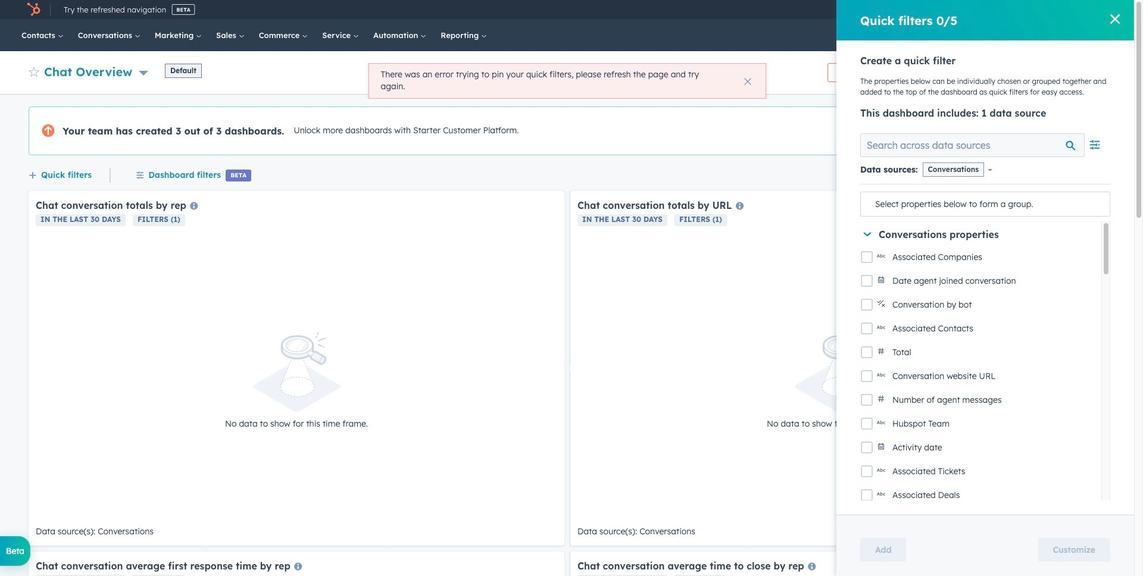 Task type: locate. For each thing, give the bounding box(es) containing it.
1 horizontal spatial close image
[[1111, 14, 1120, 24]]

Search HubSpot search field
[[958, 25, 1093, 45]]

row group
[[860, 222, 1102, 576]]

1 vertical spatial close image
[[744, 78, 751, 85]]

chat conversation average time to close by rep element
[[570, 552, 1106, 576]]

caret image
[[864, 232, 871, 236]]

0 horizontal spatial close image
[[744, 78, 751, 85]]

marketplaces image
[[943, 5, 954, 16]]

jer mill image
[[1033, 4, 1044, 15]]

menu
[[856, 0, 1120, 19]]

banner
[[29, 60, 1106, 82]]

chat conversation totals by rep element
[[29, 191, 564, 546]]

close image
[[1111, 14, 1120, 24], [744, 78, 751, 85]]

alert
[[368, 63, 766, 99], [368, 63, 766, 99]]



Task type: vqa. For each thing, say whether or not it's contained in the screenshot.
Marketplaces image
yes



Task type: describe. For each thing, give the bounding box(es) containing it.
chat conversation average first response time by rep element
[[29, 552, 564, 576]]

Search across data sources search field
[[860, 133, 1085, 157]]

close image
[[744, 78, 751, 85]]

chat conversation totals by url element
[[570, 191, 1106, 546]]

0 vertical spatial close image
[[1111, 14, 1120, 24]]



